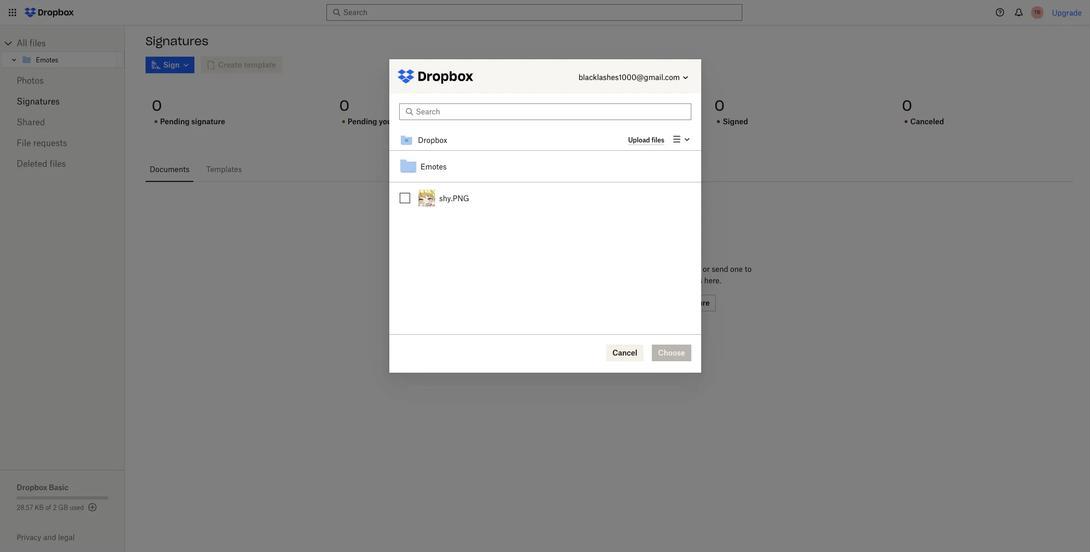 Task type: locate. For each thing, give the bounding box(es) containing it.
0 up 'signed'
[[715, 96, 725, 115]]

2 pending from the left
[[348, 117, 377, 126]]

0 horizontal spatial signature
[[191, 117, 225, 126]]

0 for pending your signature
[[340, 96, 350, 115]]

pending for pending signature
[[160, 117, 190, 126]]

pending up documents
[[160, 117, 190, 126]]

pending left your
[[348, 117, 377, 126]]

2 signature from the left
[[397, 117, 431, 126]]

it
[[669, 276, 673, 285]]

files for deleted files
[[50, 159, 66, 169]]

0 horizontal spatial signatures
[[17, 96, 60, 107]]

to
[[745, 265, 752, 274]]

sign
[[644, 265, 659, 274]]

signature up templates
[[191, 117, 225, 126]]

1 horizontal spatial pending
[[348, 117, 377, 126]]

1 pending from the left
[[160, 117, 190, 126]]

0 for signed
[[715, 96, 725, 115]]

photos
[[17, 75, 44, 86]]

declined
[[536, 117, 567, 126]]

0 vertical spatial signatures
[[146, 34, 209, 48]]

1 horizontal spatial files
[[50, 159, 66, 169]]

signature right your
[[397, 117, 431, 126]]

1 horizontal spatial signatures
[[146, 34, 209, 48]]

your
[[379, 117, 395, 126]]

0 up the pending your signature
[[340, 96, 350, 115]]

shared link
[[17, 112, 108, 133]]

0 up declined
[[527, 96, 537, 115]]

tab list containing documents
[[146, 157, 1074, 182]]

deleted files link
[[17, 153, 108, 174]]

gb
[[58, 504, 68, 512]]

tab list
[[146, 157, 1074, 182]]

files inside tree
[[30, 38, 46, 48]]

1 horizontal spatial signature
[[397, 117, 431, 126]]

5 0 from the left
[[903, 96, 913, 115]]

a
[[660, 265, 665, 274]]

files
[[30, 38, 46, 48], [50, 159, 66, 169]]

2 0 from the left
[[340, 96, 350, 115]]

0 horizontal spatial files
[[30, 38, 46, 48]]

0 horizontal spatial pending
[[160, 117, 190, 126]]

legal
[[58, 533, 75, 542]]

28.57 kb of 2 gb used
[[17, 504, 84, 512]]

0 vertical spatial files
[[30, 38, 46, 48]]

0 up pending signature
[[152, 96, 162, 115]]

choose a file to sign dialog
[[389, 59, 702, 373]]

files down file requests 'link'
[[50, 159, 66, 169]]

pending
[[160, 117, 190, 126], [348, 117, 377, 126]]

upgrade link
[[1053, 8, 1083, 17]]

deleted
[[17, 159, 47, 169]]

1 signature from the left
[[191, 117, 225, 126]]

dropbox
[[17, 483, 47, 492]]

global header element
[[0, 0, 1091, 25]]

emotes link
[[21, 54, 115, 66]]

all files tree
[[2, 35, 125, 68]]

here.
[[705, 276, 722, 285]]

28.57
[[17, 504, 33, 512]]

kb
[[35, 504, 44, 512]]

4 0 from the left
[[715, 96, 725, 115]]

3 0 from the left
[[527, 96, 537, 115]]

0 up canceled
[[903, 96, 913, 115]]

signature
[[191, 117, 225, 126], [397, 117, 431, 126]]

1 vertical spatial files
[[50, 159, 66, 169]]

dropbox basic
[[17, 483, 69, 492]]

2
[[53, 504, 57, 512]]

file requests link
[[17, 133, 108, 153]]

1 0 from the left
[[152, 96, 162, 115]]

templates
[[206, 165, 242, 174]]

signature,
[[633, 276, 667, 285]]

signatures
[[146, 34, 209, 48], [17, 96, 60, 107]]

files right all
[[30, 38, 46, 48]]

canceled
[[911, 117, 945, 126]]

0
[[152, 96, 162, 115], [340, 96, 350, 115], [527, 96, 537, 115], [715, 96, 725, 115], [903, 96, 913, 115]]

templates tab
[[202, 157, 246, 182]]

emotes
[[36, 56, 58, 64]]



Task type: describe. For each thing, give the bounding box(es) containing it.
pending signature
[[160, 117, 225, 126]]

files for all files
[[30, 38, 46, 48]]

requests
[[33, 138, 67, 148]]

signatures link
[[17, 91, 108, 112]]

upgrade
[[1053, 8, 1083, 17]]

whether you sign a document or send one to others for signature, it appears here.
[[597, 265, 752, 285]]

send
[[712, 265, 729, 274]]

privacy and legal
[[17, 533, 75, 542]]

documents
[[150, 165, 190, 174]]

others
[[597, 276, 619, 285]]

signed
[[723, 117, 749, 126]]

1 vertical spatial signatures
[[17, 96, 60, 107]]

or
[[703, 265, 710, 274]]

all
[[17, 38, 27, 48]]

and
[[43, 533, 56, 542]]

privacy and legal link
[[17, 533, 125, 542]]

one
[[731, 265, 743, 274]]

basic
[[49, 483, 69, 492]]

privacy
[[17, 533, 41, 542]]

0 for declined
[[527, 96, 537, 115]]

shared
[[17, 117, 45, 127]]

get more space image
[[86, 502, 99, 514]]

all files link
[[17, 35, 125, 52]]

of
[[45, 504, 51, 512]]

0 for canceled
[[903, 96, 913, 115]]

deleted files
[[17, 159, 66, 169]]

all files
[[17, 38, 46, 48]]

whether
[[597, 265, 628, 274]]

used
[[70, 504, 84, 512]]

dropbox logo - go to the homepage image
[[21, 4, 78, 21]]

0 for pending signature
[[152, 96, 162, 115]]

file
[[17, 138, 31, 148]]

documents tab
[[146, 157, 194, 182]]

you
[[630, 265, 642, 274]]

photos link
[[17, 70, 108, 91]]

pending your signature
[[348, 117, 431, 126]]

pending for pending your signature
[[348, 117, 377, 126]]

appears
[[675, 276, 703, 285]]

file requests
[[17, 138, 67, 148]]

document
[[666, 265, 701, 274]]

for
[[621, 276, 631, 285]]



Task type: vqa. For each thing, say whether or not it's contained in the screenshot.
Billed
no



